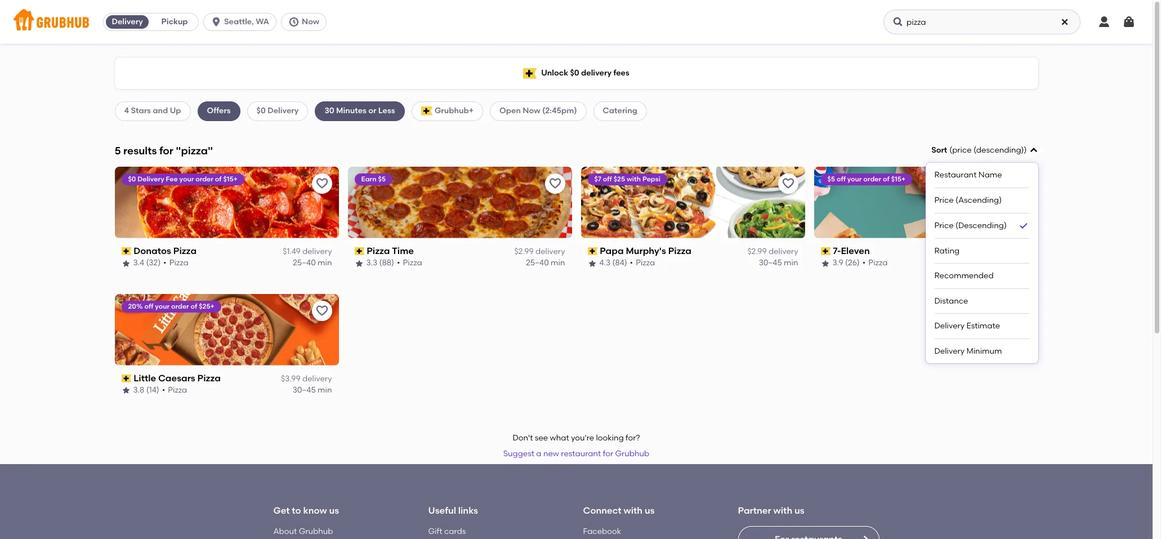 Task type: vqa. For each thing, say whether or not it's contained in the screenshot.


Task type: locate. For each thing, give the bounding box(es) containing it.
2 us from the left
[[645, 506, 655, 516]]

• right (88)
[[397, 258, 400, 268]]

0 horizontal spatial subscription pass image
[[121, 247, 131, 255]]

• pizza down time on the left of page
[[397, 258, 422, 268]]

star icon image left 3.4
[[121, 259, 130, 268]]

price for price (ascending)
[[935, 195, 954, 205]]

None field
[[926, 145, 1039, 364]]

0 horizontal spatial grubhub plus flag logo image
[[421, 107, 433, 116]]

$7 off $25 with pepsi
[[595, 175, 661, 183]]

25–40 min
[[293, 258, 332, 268], [526, 258, 565, 268]]

1 horizontal spatial grubhub
[[616, 449, 650, 459]]

get
[[274, 506, 290, 516]]

• right (26)
[[863, 258, 866, 268]]

$0
[[570, 68, 580, 78], [257, 106, 266, 116], [128, 175, 136, 183]]

1 subscription pass image from the left
[[121, 247, 131, 255]]

delivery estimate
[[935, 321, 1001, 331]]

min down "$3.99 delivery"
[[318, 386, 332, 395]]

1 horizontal spatial order
[[196, 175, 214, 183]]

what
[[550, 433, 570, 443]]

0 vertical spatial now
[[302, 17, 320, 26]]

30–45 min for 7-eleven
[[993, 258, 1032, 268]]

save this restaurant image for donatos pizza
[[315, 177, 329, 190]]

order
[[196, 175, 214, 183], [864, 175, 882, 183], [171, 302, 189, 310]]

now right wa
[[302, 17, 320, 26]]

• pizza down papa murphy's pizza
[[630, 258, 655, 268]]

with for partner
[[774, 506, 793, 516]]

1 vertical spatial $0
[[257, 106, 266, 116]]

• right '(84)'
[[630, 258, 633, 268]]

2 save this restaurant image from the left
[[1015, 177, 1029, 190]]

svg image inside seattle, wa button
[[211, 16, 222, 28]]

1 price from the top
[[935, 195, 954, 205]]

• pizza for donatos pizza
[[163, 258, 189, 268]]

0 vertical spatial grubhub
[[616, 449, 650, 459]]

suggest a new restaurant for grubhub
[[504, 449, 650, 459]]

now button
[[281, 13, 331, 31]]

off
[[603, 175, 612, 183], [837, 175, 846, 183], [144, 302, 154, 310]]

delivery down delivery estimate
[[935, 346, 965, 356]]

price up rating
[[935, 221, 954, 230]]

subscription pass image left little
[[121, 375, 131, 383]]

suggest a new restaurant for grubhub button
[[498, 444, 655, 464]]

donatos pizza
[[134, 246, 197, 256]]

min
[[318, 258, 332, 268], [551, 258, 565, 268], [784, 258, 799, 268], [1018, 258, 1032, 268], [318, 386, 332, 395]]

star icon image left 4.3
[[588, 259, 597, 268]]

1 horizontal spatial now
[[523, 106, 541, 116]]

open now (2:45pm)
[[500, 106, 577, 116]]

0 vertical spatial for
[[159, 144, 173, 157]]

0 horizontal spatial $2.99
[[515, 247, 534, 256]]

2 horizontal spatial 30–45 min
[[993, 258, 1032, 268]]

• for little caesars pizza
[[162, 386, 165, 395]]

2 horizontal spatial your
[[848, 175, 862, 183]]

pizza right (26)
[[869, 258, 888, 268]]

grubhub down know
[[299, 527, 333, 536]]

1 horizontal spatial $2.99 delivery
[[748, 247, 799, 256]]

minimum
[[967, 346, 1003, 356]]

star icon image left 3.3
[[355, 259, 364, 268]]

2 horizontal spatial order
[[864, 175, 882, 183]]

1 save this restaurant image from the left
[[548, 177, 562, 190]]

$0 right offers
[[257, 106, 266, 116]]

$0 down 'results'
[[128, 175, 136, 183]]

save this restaurant image right name at right
[[1015, 177, 1029, 190]]

0 horizontal spatial grubhub
[[299, 527, 333, 536]]

2 horizontal spatial subscription pass image
[[821, 247, 831, 255]]

star icon image left 3.8
[[121, 386, 130, 395]]

2 25–40 from the left
[[526, 258, 549, 268]]

0 vertical spatial $0
[[570, 68, 580, 78]]

1 horizontal spatial for
[[603, 449, 614, 459]]

(26)
[[846, 258, 860, 268]]

delivery inside button
[[112, 17, 143, 26]]

$1.49
[[283, 247, 301, 256]]

1 horizontal spatial us
[[645, 506, 655, 516]]

$1.49 delivery
[[283, 247, 332, 256]]

25–40
[[293, 258, 316, 268], [526, 258, 549, 268]]

$3.99 delivery
[[281, 374, 332, 384]]

30 minutes or less
[[325, 106, 395, 116]]

pizza down papa murphy's pizza
[[636, 258, 655, 268]]

subscription pass image for 7-eleven
[[821, 247, 831, 255]]

us right partner
[[795, 506, 805, 516]]

0 vertical spatial price
[[935, 195, 954, 205]]

$2.99 delivery for pizza time
[[515, 247, 565, 256]]

subscription pass image left papa
[[588, 247, 598, 255]]

3.8
[[133, 386, 144, 395]]

you're
[[571, 433, 594, 443]]

save this restaurant button for little caesars pizza
[[312, 301, 332, 321]]

0 horizontal spatial now
[[302, 17, 320, 26]]

1 vertical spatial grubhub plus flag logo image
[[421, 107, 433, 116]]

3.8 (14)
[[133, 386, 159, 395]]

2 horizontal spatial 30–45
[[993, 258, 1016, 268]]

min down $1.49 delivery
[[318, 258, 332, 268]]

delivery button
[[104, 13, 151, 31]]

$15+
[[223, 175, 238, 183], [892, 175, 906, 183]]

delivery
[[581, 68, 612, 78], [303, 247, 332, 256], [536, 247, 565, 256], [769, 247, 799, 256], [303, 374, 332, 384]]

2 $2.99 delivery from the left
[[748, 247, 799, 256]]

• for donatos pizza
[[163, 258, 167, 268]]

name
[[979, 170, 1003, 180]]

"pizza"
[[176, 144, 213, 157]]

save this restaurant image for $2.99 delivery
[[548, 177, 562, 190]]

2 $2.99 from the left
[[748, 247, 767, 256]]

(descending)
[[974, 145, 1025, 155]]

1 $5 from the left
[[378, 175, 386, 183]]

0 horizontal spatial of
[[191, 302, 197, 310]]

2 horizontal spatial off
[[837, 175, 846, 183]]

pizza right caesars
[[197, 373, 221, 383]]

1 $2.99 from the left
[[515, 247, 534, 256]]

save this restaurant button for papa murphy's pizza
[[778, 173, 799, 194]]

sort ( price (descending) )
[[932, 145, 1027, 155]]

us for partner with us
[[795, 506, 805, 516]]

price inside option
[[935, 221, 954, 230]]

star icon image left 3.9
[[821, 259, 830, 268]]

grubhub plus flag logo image left grubhub+
[[421, 107, 433, 116]]

0 horizontal spatial order
[[171, 302, 189, 310]]

with right partner
[[774, 506, 793, 516]]

1 horizontal spatial save this restaurant image
[[1015, 177, 1029, 190]]

0 horizontal spatial subscription pass image
[[121, 375, 131, 383]]

grubhub plus flag logo image for grubhub+
[[421, 107, 433, 116]]

(
[[950, 145, 953, 155]]

0 horizontal spatial us
[[329, 506, 339, 516]]

off for $3.99
[[144, 302, 154, 310]]

1 horizontal spatial $5
[[828, 175, 836, 183]]

with right "connect"
[[624, 506, 643, 516]]

1 horizontal spatial your
[[179, 175, 194, 183]]

list box
[[935, 163, 1030, 364]]

delivery left 'pickup'
[[112, 17, 143, 26]]

2 vertical spatial $0
[[128, 175, 136, 183]]

delivery down distance at the right bottom
[[935, 321, 965, 331]]

2 subscription pass image from the left
[[355, 247, 365, 255]]

time
[[392, 246, 414, 256]]

0 horizontal spatial your
[[155, 302, 170, 310]]

save this restaurant button
[[312, 173, 332, 194], [545, 173, 565, 194], [778, 173, 799, 194], [1012, 173, 1032, 194], [312, 301, 332, 321]]

for down "looking" on the right bottom
[[603, 449, 614, 459]]

earn $5
[[361, 175, 386, 183]]

subscription pass image
[[121, 247, 131, 255], [355, 247, 365, 255]]

30–45 min for $2.99 delivery
[[759, 258, 799, 268]]

$2.99
[[515, 247, 534, 256], [748, 247, 767, 256]]

none field containing sort
[[926, 145, 1039, 364]]

price
[[935, 195, 954, 205], [935, 221, 954, 230]]

delivery for donatos pizza
[[303, 247, 332, 256]]

us right "connect"
[[645, 506, 655, 516]]

delivery for little caesars pizza
[[303, 374, 332, 384]]

subscription pass image left 7-
[[821, 247, 831, 255]]

• right "(32)"
[[163, 258, 167, 268]]

• pizza for papa murphy's pizza
[[630, 258, 655, 268]]

subscription pass image left donatos
[[121, 247, 131, 255]]

0 horizontal spatial 30–45
[[293, 386, 316, 395]]

subscription pass image for pizza time
[[355, 247, 365, 255]]

1 vertical spatial for
[[603, 449, 614, 459]]

grubhub plus flag logo image
[[523, 68, 537, 79], [421, 107, 433, 116]]

donatos
[[134, 246, 171, 256]]

$0 for $0 delivery
[[257, 106, 266, 116]]

• right (14)
[[162, 386, 165, 395]]

pizza right donatos
[[173, 246, 197, 256]]

7-eleven logo image
[[814, 167, 1039, 238]]

0 horizontal spatial $0
[[128, 175, 136, 183]]

2 horizontal spatial of
[[883, 175, 890, 183]]

$7
[[595, 175, 602, 183]]

up
[[170, 106, 181, 116]]

4.3 (84)
[[600, 258, 627, 268]]

4.3
[[600, 258, 611, 268]]

about
[[274, 527, 297, 536]]

subscription pass image
[[588, 247, 598, 255], [821, 247, 831, 255], [121, 375, 131, 383]]

save this restaurant image for papa murphy's pizza
[[782, 177, 795, 190]]

price down restaurant
[[935, 195, 954, 205]]

grubhub down the for?
[[616, 449, 650, 459]]

0 horizontal spatial 30–45 min
[[293, 386, 332, 395]]

pizza up 3.3 (88)
[[367, 246, 390, 256]]

subscription pass image inside 7-eleven link
[[821, 247, 831, 255]]

)
[[1025, 145, 1027, 155]]

2 25–40 min from the left
[[526, 258, 565, 268]]

1 horizontal spatial grubhub plus flag logo image
[[523, 68, 537, 79]]

$25+
[[199, 302, 215, 310]]

delivery for delivery
[[112, 17, 143, 26]]

main navigation navigation
[[0, 0, 1153, 44]]

• pizza down donatos pizza
[[163, 258, 189, 268]]

7-
[[833, 246, 841, 256]]

1 vertical spatial grubhub
[[299, 527, 333, 536]]

pizza
[[173, 246, 197, 256], [367, 246, 390, 256], [669, 246, 692, 256], [169, 258, 189, 268], [403, 258, 422, 268], [636, 258, 655, 268], [869, 258, 888, 268], [197, 373, 221, 383], [168, 386, 187, 395]]

now inside 5 results for "pizza" "main content"
[[523, 106, 541, 116]]

1 $2.99 delivery from the left
[[515, 247, 565, 256]]

min for pizza time
[[551, 258, 565, 268]]

unlock $0 delivery fees
[[542, 68, 630, 78]]

now inside button
[[302, 17, 320, 26]]

3.4 (32)
[[133, 258, 161, 268]]

1 vertical spatial now
[[523, 106, 541, 116]]

0 horizontal spatial 25–40
[[293, 258, 316, 268]]

2 horizontal spatial us
[[795, 506, 805, 516]]

30
[[325, 106, 334, 116]]

fee
[[166, 175, 178, 183]]

1 horizontal spatial 30–45 min
[[759, 258, 799, 268]]

star icon image for donatos pizza
[[121, 259, 130, 268]]

$5 off your order of $15+
[[828, 175, 906, 183]]

25–40 for pizza time
[[526, 258, 549, 268]]

pizza right murphy's
[[669, 246, 692, 256]]

2 price from the top
[[935, 221, 954, 230]]

$5
[[378, 175, 386, 183], [828, 175, 836, 183]]

0 horizontal spatial svg image
[[211, 16, 222, 28]]

20% off your order of $25+
[[128, 302, 215, 310]]

save this restaurant image
[[315, 177, 329, 190], [782, 177, 795, 190], [315, 304, 329, 318]]

30–45 min
[[759, 258, 799, 268], [993, 258, 1032, 268], [293, 386, 332, 395]]

with
[[627, 175, 641, 183], [624, 506, 643, 516], [774, 506, 793, 516]]

for right 'results'
[[159, 144, 173, 157]]

0 horizontal spatial $15+
[[223, 175, 238, 183]]

30–45
[[759, 258, 782, 268], [993, 258, 1016, 268], [293, 386, 316, 395]]

save this restaurant image
[[548, 177, 562, 190], [1015, 177, 1029, 190]]

now right open
[[523, 106, 541, 116]]

min down check icon
[[1018, 258, 1032, 268]]

1 25–40 min from the left
[[293, 258, 332, 268]]

•
[[163, 258, 167, 268], [397, 258, 400, 268], [630, 258, 633, 268], [863, 258, 866, 268], [162, 386, 165, 395]]

list box containing restaurant name
[[935, 163, 1030, 364]]

30–45 min for $3.99 delivery
[[293, 386, 332, 395]]

delivery
[[112, 17, 143, 26], [268, 106, 299, 116], [138, 175, 164, 183], [935, 321, 965, 331], [935, 346, 965, 356]]

pepsi
[[643, 175, 661, 183]]

1 horizontal spatial $15+
[[892, 175, 906, 183]]

sort
[[932, 145, 948, 155]]

partner with us
[[738, 506, 805, 516]]

1 horizontal spatial $2.99
[[748, 247, 767, 256]]

star icon image for papa murphy's pizza
[[588, 259, 597, 268]]

$0 right unlock
[[570, 68, 580, 78]]

(32)
[[146, 258, 161, 268]]

min left 3.9
[[784, 258, 799, 268]]

$0 delivery
[[257, 106, 299, 116]]

useful
[[428, 506, 456, 516]]

2 horizontal spatial svg image
[[1030, 146, 1039, 155]]

0 horizontal spatial $5
[[378, 175, 386, 183]]

1 horizontal spatial 25–40 min
[[526, 258, 565, 268]]

0 horizontal spatial off
[[144, 302, 154, 310]]

looking
[[596, 433, 624, 443]]

min left 4.3
[[551, 258, 565, 268]]

1 $15+ from the left
[[223, 175, 238, 183]]

3 us from the left
[[795, 506, 805, 516]]

grubhub plus flag logo image left unlock
[[523, 68, 537, 79]]

• pizza down caesars
[[162, 386, 187, 395]]

1 horizontal spatial 25–40
[[526, 258, 549, 268]]

1 horizontal spatial $0
[[257, 106, 266, 116]]

with right the '$25'
[[627, 175, 641, 183]]

(2:45pm)
[[543, 106, 577, 116]]

eleven
[[841, 246, 870, 256]]

$2.99 delivery
[[515, 247, 565, 256], [748, 247, 799, 256]]

right image
[[861, 535, 870, 539]]

0 horizontal spatial $2.99 delivery
[[515, 247, 565, 256]]

1 horizontal spatial 30–45
[[759, 258, 782, 268]]

delivery left 30
[[268, 106, 299, 116]]

star icon image
[[121, 259, 130, 268], [355, 259, 364, 268], [588, 259, 597, 268], [821, 259, 830, 268], [121, 386, 130, 395]]

0 horizontal spatial 25–40 min
[[293, 258, 332, 268]]

save this restaurant image left $7
[[548, 177, 562, 190]]

1 horizontal spatial subscription pass image
[[355, 247, 365, 255]]

little caesars pizza
[[134, 373, 221, 383]]

1 horizontal spatial subscription pass image
[[588, 247, 598, 255]]

$2.99 for pizza time
[[515, 247, 534, 256]]

of for 7-eleven
[[883, 175, 890, 183]]

svg image
[[211, 16, 222, 28], [893, 16, 904, 28], [1030, 146, 1039, 155]]

delivery left fee
[[138, 175, 164, 183]]

0 vertical spatial grubhub plus flag logo image
[[523, 68, 537, 79]]

price (descending) option
[[935, 213, 1030, 239]]

0 horizontal spatial save this restaurant image
[[548, 177, 562, 190]]

1 25–40 from the left
[[293, 258, 316, 268]]

5
[[115, 144, 121, 157]]

svg image
[[1098, 15, 1112, 29], [1123, 15, 1136, 29], [288, 16, 300, 28], [1061, 17, 1070, 26]]

suggest
[[504, 449, 535, 459]]

1 vertical spatial price
[[935, 221, 954, 230]]

us right know
[[329, 506, 339, 516]]

save this restaurant button for donatos pizza
[[312, 173, 332, 194]]

1 horizontal spatial off
[[603, 175, 612, 183]]

$25
[[614, 175, 625, 183]]

subscription pass image left 'pizza time'
[[355, 247, 365, 255]]

grubhub plus flag logo image for unlock $0 delivery fees
[[523, 68, 537, 79]]



Task type: describe. For each thing, give the bounding box(es) containing it.
none field inside 5 results for "pizza" "main content"
[[926, 145, 1039, 364]]

little caesars pizza logo image
[[115, 294, 339, 365]]

recommended
[[935, 271, 994, 281]]

murphy's
[[626, 246, 666, 256]]

0 horizontal spatial for
[[159, 144, 173, 157]]

catering
[[603, 106, 638, 116]]

list box inside 5 results for "pizza" "main content"
[[935, 163, 1030, 364]]

price for price (descending)
[[935, 221, 954, 230]]

new
[[544, 449, 559, 459]]

4 stars and up
[[124, 106, 181, 116]]

svg image inside now button
[[288, 16, 300, 28]]

your for 7-eleven
[[848, 175, 862, 183]]

don't see what you're looking for?
[[513, 433, 640, 443]]

$2.99 delivery for papa murphy's pizza
[[748, 247, 799, 256]]

links
[[458, 506, 478, 516]]

4
[[124, 106, 129, 116]]

subscription pass image for papa murphy's pizza
[[588, 247, 598, 255]]

subscription pass image for donatos pizza
[[121, 247, 131, 255]]

for inside button
[[603, 449, 614, 459]]

minutes
[[336, 106, 367, 116]]

save this restaurant image for 7-eleven
[[1015, 177, 1029, 190]]

$3.99
[[281, 374, 301, 384]]

your for $3.99 delivery
[[155, 302, 170, 310]]

30–45 for $3.99 delivery
[[293, 386, 316, 395]]

Search for food, convenience, alcohol... search field
[[884, 10, 1081, 34]]

unlock
[[542, 68, 569, 78]]

pizza time
[[367, 246, 414, 256]]

gift cards
[[428, 527, 466, 536]]

30–45 for 7-eleven
[[993, 258, 1016, 268]]

for?
[[626, 433, 640, 443]]

off for $2.99
[[603, 175, 612, 183]]

less
[[378, 106, 395, 116]]

gift cards link
[[428, 527, 466, 536]]

25–40 min for donatos pizza
[[293, 258, 332, 268]]

7-eleven
[[833, 246, 870, 256]]

rating
[[935, 246, 960, 256]]

papa
[[600, 246, 624, 256]]

min for donatos pizza
[[318, 258, 332, 268]]

delivery for delivery minimum
[[935, 346, 965, 356]]

save this restaurant button for pizza time
[[545, 173, 565, 194]]

with for connect
[[624, 506, 643, 516]]

(84)
[[613, 258, 627, 268]]

about grubhub
[[274, 527, 333, 536]]

cards
[[444, 527, 466, 536]]

$0 for $0 delivery fee your order of $15+
[[128, 175, 136, 183]]

seattle, wa
[[224, 17, 269, 26]]

to
[[292, 506, 301, 516]]

wa
[[256, 17, 269, 26]]

and
[[153, 106, 168, 116]]

$2.99 for papa murphy's pizza
[[748, 247, 767, 256]]

partner
[[738, 506, 772, 516]]

price
[[953, 145, 972, 155]]

order for $3.99 delivery
[[171, 302, 189, 310]]

about grubhub link
[[274, 527, 333, 536]]

delivery for pizza time
[[536, 247, 565, 256]]

distance
[[935, 296, 969, 306]]

pizza down little caesars pizza
[[168, 386, 187, 395]]

price (descending)
[[935, 221, 1007, 230]]

connect with us
[[583, 506, 655, 516]]

papa murphy's pizza
[[600, 246, 692, 256]]

1 horizontal spatial of
[[215, 175, 222, 183]]

earn
[[361, 175, 377, 183]]

$0 delivery fee your order of $15+
[[128, 175, 238, 183]]

know
[[303, 506, 327, 516]]

star icon image for little caesars pizza
[[121, 386, 130, 395]]

a
[[537, 449, 542, 459]]

2 $5 from the left
[[828, 175, 836, 183]]

2 $15+ from the left
[[892, 175, 906, 183]]

2 horizontal spatial $0
[[570, 68, 580, 78]]

grubhub+
[[435, 106, 474, 116]]

pickup button
[[151, 13, 198, 31]]

• pizza right (26)
[[863, 258, 888, 268]]

pizza down time on the left of page
[[403, 258, 422, 268]]

5 results for "pizza"
[[115, 144, 213, 157]]

offers
[[207, 106, 231, 116]]

• for papa murphy's pizza
[[630, 258, 633, 268]]

facebook
[[583, 527, 622, 536]]

min for little caesars pizza
[[318, 386, 332, 395]]

don't
[[513, 433, 533, 443]]

stars
[[131, 106, 151, 116]]

results
[[123, 144, 157, 157]]

(88)
[[380, 258, 394, 268]]

(descending)
[[956, 221, 1007, 230]]

papa murphy's pizza logo image
[[581, 167, 805, 238]]

pickup
[[161, 17, 188, 26]]

price (ascending)
[[935, 195, 1002, 205]]

25–40 for donatos pizza
[[293, 258, 316, 268]]

3.9
[[833, 258, 844, 268]]

• pizza for little caesars pizza
[[162, 386, 187, 395]]

3.4
[[133, 258, 144, 268]]

(ascending)
[[956, 195, 1002, 205]]

off for 7-
[[837, 175, 846, 183]]

min for papa murphy's pizza
[[784, 258, 799, 268]]

3.3 (88)
[[366, 258, 394, 268]]

check icon image
[[1018, 220, 1030, 231]]

save this restaurant image for little caesars pizza
[[315, 304, 329, 318]]

grubhub inside button
[[616, 449, 650, 459]]

pizza down donatos pizza
[[169, 258, 189, 268]]

25–40 min for pizza time
[[526, 258, 565, 268]]

little
[[134, 373, 156, 383]]

pizza time logo image
[[348, 167, 572, 238]]

useful links
[[428, 506, 478, 516]]

star icon image for pizza time
[[355, 259, 364, 268]]

1 horizontal spatial svg image
[[893, 16, 904, 28]]

us for connect with us
[[645, 506, 655, 516]]

caesars
[[158, 373, 195, 383]]

delivery minimum
[[935, 346, 1003, 356]]

seattle, wa button
[[203, 13, 281, 31]]

20%
[[128, 302, 143, 310]]

estimate
[[967, 321, 1001, 331]]

• pizza for pizza time
[[397, 258, 422, 268]]

delivery for papa murphy's pizza
[[769, 247, 799, 256]]

donatos pizza logo image
[[115, 167, 339, 238]]

of for $3.99 delivery
[[191, 302, 197, 310]]

3.9 (26)
[[833, 258, 860, 268]]

7-eleven link
[[821, 245, 1032, 258]]

(14)
[[146, 386, 159, 395]]

subscription pass image for little caesars pizza
[[121, 375, 131, 383]]

1 us from the left
[[329, 506, 339, 516]]

5 results for "pizza" main content
[[0, 44, 1153, 539]]

facebook link
[[583, 527, 622, 536]]

delivery for delivery estimate
[[935, 321, 965, 331]]

order for 7-eleven
[[864, 175, 882, 183]]

30–45 for $2.99 delivery
[[759, 258, 782, 268]]

• for pizza time
[[397, 258, 400, 268]]



